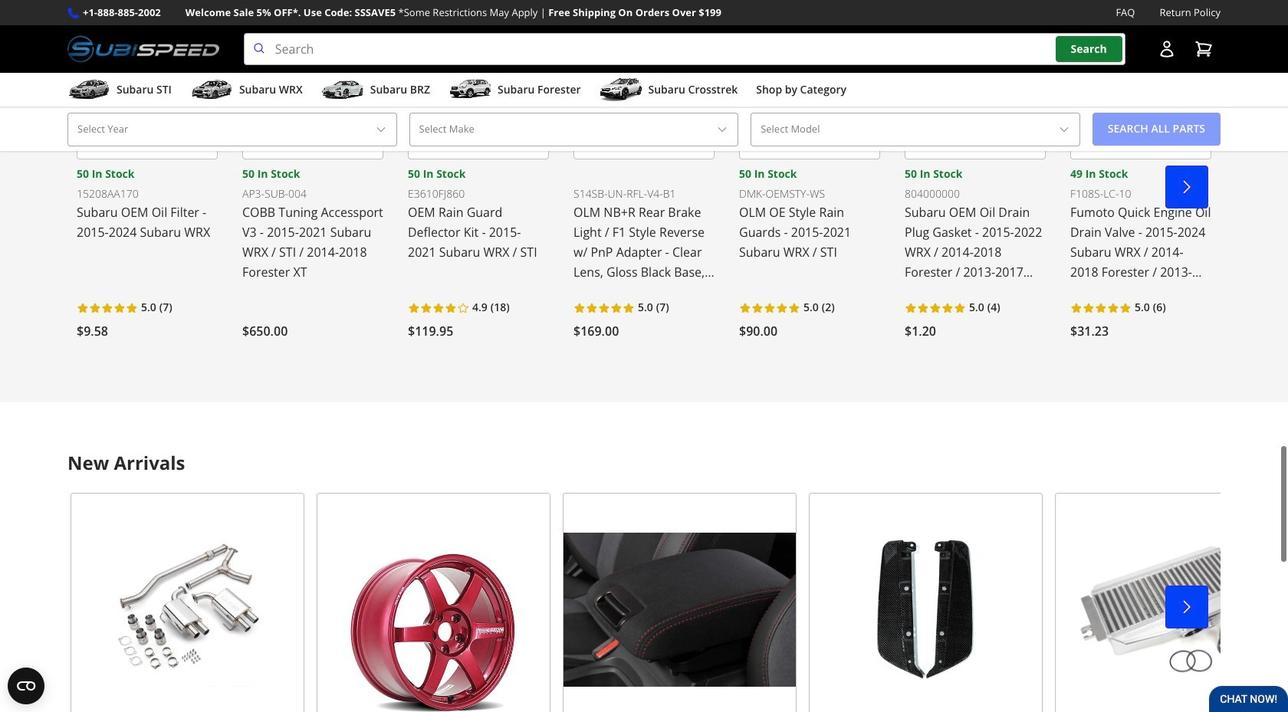 Task type: locate. For each thing, give the bounding box(es) containing it.
open widget image
[[8, 668, 44, 705]]

subispeed logo image
[[68, 33, 219, 65]]

Select Year button
[[68, 113, 397, 146]]

a subaru forester thumbnail image image
[[449, 78, 492, 101]]

grm113049 grimmspeed top mount intercooler 2022+ subaru wrx, image
[[1056, 493, 1289, 713]]

a subaru sti thumbnail image image
[[68, 78, 110, 101]]

a subaru crosstrek thumbnail image image
[[600, 78, 643, 101]]

subj2010vc001 subaru ultrasuede center armrest extension - 2022+ subaru wrx, image
[[563, 493, 797, 713]]

Select Model button
[[751, 113, 1081, 146]]

olm nb+r rear brake light / f1 style reverse w/ pnp adapter - clear lens, gloss black base, white bar - 2015-2021 subaru wrx / sti image
[[574, 9, 715, 160]]

select make image
[[717, 123, 729, 136]]



Task type: describe. For each thing, give the bounding box(es) containing it.
a subaru wrx thumbnail image image
[[190, 78, 233, 101]]

vlkwvdgy41ehr volk te37 saga hyper red 18x10 +41 - 2015+ wrx / 2015+ stix4, image
[[317, 493, 551, 713]]

fumoto quick engine oil drain valve - 2015-2024 subaru wrx / 2014-2018 forester / 2013-2016 scion fr-s / 2013-2020 subaru brz / 2017-2019 toyota 86 image
[[1071, 9, 1212, 160]]

subaru oem oil filter - 2015-2024 subaru wrx image
[[77, 9, 218, 160]]

button image
[[1158, 40, 1177, 58]]

Select Make button
[[409, 113, 739, 146]]

select model image
[[1059, 123, 1071, 136]]

olmb.47011.1 olm s style carbon fiber rear spats - 2022+ subaru wrx, image
[[809, 493, 1043, 713]]

a subaru brz thumbnail image image
[[321, 78, 364, 101]]

oem rain guard deflector kit - 2015-2021 subaru wrx / sti image
[[408, 9, 549, 160]]

cobb tuning accessport v3 - 2015-2021 subaru wrx / sti / 2014-2018 forester xt image
[[242, 9, 384, 160]]

subaru oem oil drain plug gasket - 2015-2022 wrx / 2014-2018 forester / 2013-2017 crosstrek / 2017-2020 impreza / 2013-2021 scion frs / subaru brz / toyota 86 image
[[905, 9, 1046, 160]]

search input field
[[244, 33, 1126, 65]]

olm oe style rain guards - 2015-2021 subaru wrx / sti image
[[740, 9, 881, 160]]

select year image
[[375, 123, 387, 136]]

cob516100 cobb tuning 3in stainless steel vb cat back exhaust system 22+ subaru wrx, image
[[71, 493, 305, 713]]



Task type: vqa. For each thing, say whether or not it's contained in the screenshot.
Subispeed logo
yes



